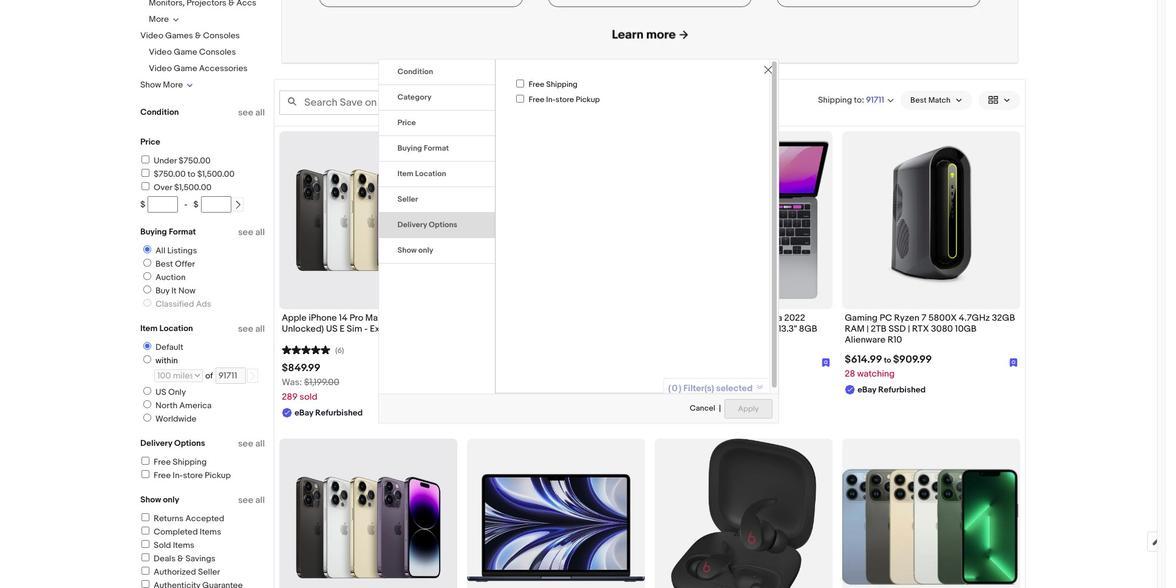 Task type: describe. For each thing, give the bounding box(es) containing it.
classified ads link
[[139, 299, 214, 309]]

5 out of 5 stars image
[[282, 344, 331, 356]]

2 vertical spatial show
[[140, 495, 161, 505]]

0 horizontal spatial seller
[[198, 567, 220, 577]]

0 vertical spatial $1,500.00
[[197, 169, 235, 179]]

mneh3ll/a
[[741, 312, 783, 324]]

auction
[[156, 272, 186, 283]]

0 horizontal spatial show only
[[140, 495, 179, 505]]

(
[[416, 312, 418, 324]]

savings
[[186, 554, 216, 564]]

1 game from the top
[[174, 47, 197, 57]]

windows
[[534, 323, 572, 335]]

only
[[168, 387, 186, 397]]

video games & consoles video game consoles video game accessories
[[140, 30, 248, 74]]

$849.99 was: $1,199.00 289 sold
[[282, 362, 340, 403]]

[object undefined] image
[[1010, 358, 1019, 367]]

- inside apple iphone 14 pro max 256gb ( unlocked)  us e sim - excellent
[[364, 323, 368, 335]]

Returns Accepted checkbox
[[142, 514, 149, 521]]

1 vertical spatial delivery
[[140, 438, 172, 448]]

accepted
[[186, 514, 224, 524]]

submit price range image
[[234, 201, 242, 209]]

28
[[845, 368, 856, 380]]

pickup for free in-store pickup option on the top left
[[576, 95, 600, 105]]

1 vertical spatial item
[[140, 323, 158, 334]]

games
[[165, 30, 193, 41]]

Under $750.00 checkbox
[[142, 156, 149, 163]]

alienware
[[845, 334, 886, 346]]

worldwide
[[156, 414, 197, 424]]

pc inside gaming pc ryzen 7 5800x 4.7ghz 32gb ram | 2tb ssd | rtx 3080 10gb alienware r10
[[880, 312, 893, 324]]

iphone
[[309, 312, 337, 324]]

0 horizontal spatial buying
[[140, 227, 167, 237]]

Worldwide radio
[[143, 414, 151, 422]]

over
[[154, 182, 172, 193]]

default link
[[139, 342, 186, 352]]

1 vertical spatial $750.00
[[154, 169, 186, 179]]

0 horizontal spatial us
[[156, 387, 166, 397]]

Free Shipping checkbox
[[517, 79, 525, 87]]

up
[[595, 312, 606, 324]]

64gb
[[618, 312, 643, 324]]

returns accepted
[[154, 514, 224, 524]]

us only link
[[139, 387, 188, 397]]

items for sold items
[[173, 540, 195, 551]]

all for delivery options
[[256, 438, 265, 450]]

rtx
[[913, 323, 930, 335]]

free for free shipping checkbox
[[529, 79, 545, 89]]

gaming
[[845, 312, 878, 324]]

buying inside tab list
[[398, 143, 422, 153]]

authorized seller link
[[140, 567, 220, 577]]

buy it now
[[156, 286, 196, 296]]

apple for apple iphone 14 pro max 256gb ( unlocked)  us e sim - excellent
[[282, 312, 307, 324]]

free shipping for free shipping option
[[154, 457, 207, 467]]

gaming pc ryzen 7 5800x 4.7ghz 32gb ram | 2tb ssd | rtx 3080 10gb alienware r10
[[845, 312, 1016, 346]]

Over $1,500.00 checkbox
[[142, 182, 149, 190]]

$169.00
[[470, 343, 506, 355]]

apple iphone 14 pro max 128gb ( unlocked)  us e sim - excellent image
[[280, 439, 458, 588]]

only inside tab list
[[419, 245, 434, 255]]

sold inside $849.99 was: $1,199.00 289 sold
[[300, 391, 318, 403]]

see for delivery options
[[238, 438, 254, 450]]

authorized
[[154, 567, 196, 577]]

$849.99
[[282, 362, 321, 374]]

format inside tab list
[[424, 143, 449, 153]]

watching
[[858, 368, 895, 380]]

classified ads
[[156, 299, 211, 309]]

(6)
[[335, 346, 344, 356]]

2 game from the top
[[174, 63, 197, 74]]

2tb
[[871, 323, 887, 335]]

free in-store pickup link
[[140, 470, 231, 481]]

Free In-store Pickup checkbox
[[142, 470, 149, 478]]

unlocked)
[[282, 323, 324, 335]]

under $750.00 link
[[140, 156, 211, 166]]

apple macbook pro mneh3ll/a 2022 apple m2 chip   10gpu/8cpu 13.3" 8gb 256gb ssd link
[[658, 312, 831, 349]]

dell desktop computer pc i7, up to 64gb ram, 4tb ssd, windows 11 or 10, wifi bt
[[470, 312, 643, 335]]

apple macbook air mly33ll/a 2022 13.6" 8cpu/8gpu apple m2 chip 8gb/256gb ssd image
[[467, 474, 645, 582]]

1 vertical spatial buying format
[[140, 227, 196, 237]]

to for $614.99
[[885, 356, 892, 365]]

ads
[[196, 299, 211, 309]]

32gb
[[993, 312, 1016, 324]]

buying format inside tab list
[[398, 143, 449, 153]]

over $1,500.00
[[154, 182, 212, 193]]

store for free in-store pickup option on the top left
[[556, 95, 574, 105]]

geek squad certified refurbished beats fit pro true wireless noise cancelling... image
[[671, 439, 817, 588]]

ram,
[[470, 323, 492, 335]]

Best Offer radio
[[143, 259, 151, 267]]

apple macbook pro mneh3ll/a 2022 apple m2 chip   10gpu/8cpu 13.3" 8gb 256gb ssd image
[[655, 137, 833, 303]]

14
[[339, 312, 348, 324]]

or
[[583, 323, 591, 335]]

see for show only
[[238, 495, 254, 506]]

free shipping for free shipping checkbox
[[529, 79, 578, 89]]

1 vertical spatial location
[[160, 323, 193, 334]]

954
[[658, 383, 674, 395]]

ebay for $849.99
[[295, 408, 314, 418]]

sold items link
[[140, 540, 195, 551]]

1 vertical spatial consoles
[[199, 47, 236, 57]]

0 vertical spatial -
[[184, 199, 188, 210]]

listings
[[167, 246, 197, 256]]

ebay refurbished for $169.00
[[483, 388, 551, 399]]

see all button for buying format
[[238, 227, 265, 238]]

of
[[205, 371, 213, 381]]

refurbished for $849.99
[[315, 408, 363, 418]]

us inside apple iphone 14 pro max 256gb ( unlocked)  us e sim - excellent
[[326, 323, 338, 335]]

see all for condition
[[238, 107, 265, 119]]

0 vertical spatial show
[[140, 80, 161, 90]]

offer
[[175, 259, 195, 269]]

gaming pc ryzen 7 5800x 4.7ghz 32gb ram | 2tb ssd | rtx 3080 10gb alienware r10 link
[[845, 312, 1019, 349]]

All Listings radio
[[143, 246, 151, 253]]

256gb inside apple macbook pro mneh3ll/a 2022 apple m2 chip   10gpu/8cpu 13.3" 8gb 256gb ssd
[[658, 334, 686, 346]]

north america link
[[139, 400, 214, 411]]

4.7ghz
[[959, 312, 991, 324]]

wifi
[[606, 323, 624, 335]]

0 vertical spatial location
[[415, 169, 446, 179]]

pro inside apple macbook pro mneh3ll/a 2022 apple m2 chip   10gpu/8cpu 13.3" 8gb 256gb ssd
[[726, 312, 739, 324]]

Default radio
[[143, 342, 151, 350]]

$982.86
[[492, 357, 526, 369]]

0 vertical spatial delivery options
[[398, 220, 458, 230]]

under
[[154, 156, 177, 166]]

show more
[[140, 80, 183, 90]]

completed items link
[[140, 527, 221, 537]]

11
[[574, 323, 581, 335]]

computer
[[526, 312, 568, 324]]

delivery inside tab list
[[398, 220, 427, 230]]

ebay refurbished for $849.99
[[295, 408, 363, 418]]

classified
[[156, 299, 194, 309]]

excellent
[[370, 323, 408, 335]]

macbook
[[684, 312, 724, 324]]

0 vertical spatial video
[[140, 30, 163, 41]]

Buy It Now radio
[[143, 286, 151, 294]]

results
[[593, 97, 621, 107]]

best offer
[[156, 259, 195, 269]]

Free In-store Pickup checkbox
[[517, 95, 525, 103]]

cancel
[[690, 403, 716, 413]]

free for free in-store pickup checkbox
[[154, 470, 171, 481]]

$1,329.00
[[680, 368, 718, 380]]

shipping for free shipping option
[[173, 457, 207, 467]]

0 vertical spatial consoles
[[203, 30, 240, 41]]

gaming pc ryzen 7 5800x 4.7ghz 32gb ram | 2tb ssd | rtx 3080 10gb alienware r10 image
[[843, 131, 1021, 309]]

within
[[156, 356, 178, 366]]

free in-store pickup for free in-store pickup checkbox
[[154, 470, 231, 481]]

0 horizontal spatial item location
[[140, 323, 193, 334]]

1 vertical spatial price
[[140, 137, 160, 147]]

ssd inside gaming pc ryzen 7 5800x 4.7ghz 32gb ram | 2tb ssd | rtx 3080 10gb alienware r10
[[889, 323, 906, 335]]

$750.00 to $1,500.00 link
[[140, 169, 235, 179]]

go image
[[248, 372, 257, 381]]

ebay for $169.00
[[483, 388, 501, 399]]

free shipping link
[[140, 457, 207, 467]]

see all button for show only
[[238, 495, 265, 506]]

it
[[172, 286, 177, 296]]

ebay for $614.99
[[858, 385, 877, 395]]

to inside the dell desktop computer pc i7, up to 64gb ram, 4tb ssd, windows 11 or 10, wifi bt
[[608, 312, 616, 324]]

28 watching
[[845, 368, 895, 380]]

all for show only
[[256, 495, 265, 506]]

us only
[[156, 387, 186, 397]]



Task type: vqa. For each thing, say whether or not it's contained in the screenshot.
13.3"
yes



Task type: locate. For each thing, give the bounding box(es) containing it.
$1,500.00
[[197, 169, 235, 179], [174, 182, 212, 193]]

1 horizontal spatial pc
[[880, 312, 893, 324]]

1 vertical spatial more
[[163, 80, 183, 90]]

0 horizontal spatial pc
[[570, 312, 583, 324]]

5 see all button from the top
[[238, 495, 265, 506]]

0 horizontal spatial condition
[[140, 107, 179, 117]]

i7,
[[585, 312, 593, 324]]

free shipping up 'free in-store pickup' link
[[154, 457, 207, 467]]

free shipping up 26,362 on the top
[[529, 79, 578, 89]]

refurbished down $1,199.00
[[315, 408, 363, 418]]

0 horizontal spatial sold
[[300, 391, 318, 403]]

& inside video games & consoles video game consoles video game accessories
[[195, 30, 201, 41]]

buying
[[398, 143, 422, 153], [140, 227, 167, 237]]

1 horizontal spatial &
[[195, 30, 201, 41]]

see for item location
[[238, 323, 254, 335]]

items for completed items
[[200, 527, 221, 537]]

1 vertical spatial free in-store pickup
[[154, 470, 231, 481]]

refurbished down $1,329.00
[[691, 399, 739, 410]]

2 | from the left
[[908, 323, 911, 335]]

see all for item location
[[238, 323, 265, 335]]

in- left 26,362 on the top
[[547, 95, 556, 105]]

1 vertical spatial us
[[156, 387, 166, 397]]

apple inside apple iphone 14 pro max 256gb ( unlocked)  us e sim - excellent
[[282, 312, 307, 324]]

m2
[[684, 323, 697, 335]]

$750.00 to $1,500.00 checkbox
[[142, 169, 149, 177]]

format
[[424, 143, 449, 153], [169, 227, 196, 237]]

1 horizontal spatial pro
[[726, 312, 739, 324]]

authorized seller
[[154, 567, 220, 577]]

1 pc from the left
[[570, 312, 583, 324]]

all
[[256, 107, 265, 119], [256, 227, 265, 238], [256, 323, 265, 335], [256, 438, 265, 450], [256, 495, 265, 506]]

price up under $750.00 option
[[140, 137, 160, 147]]

video down more button
[[140, 30, 163, 41]]

r10
[[888, 334, 903, 346]]

see all button for item location
[[238, 323, 265, 335]]

category
[[398, 92, 432, 102]]

1 horizontal spatial was:
[[658, 368, 678, 380]]

format down 'category'
[[424, 143, 449, 153]]

video down games
[[149, 47, 172, 57]]

Classified Ads radio
[[143, 299, 151, 307]]

see all for show only
[[238, 495, 265, 506]]

all listings
[[156, 246, 197, 256]]

Authenticity Guarantee checkbox
[[142, 580, 149, 588]]

returns
[[154, 514, 184, 524]]

1 horizontal spatial seller
[[398, 194, 418, 204]]

ebay refurbished down watching
[[858, 385, 926, 395]]

1 vertical spatial format
[[169, 227, 196, 237]]

buying up the all listings option
[[140, 227, 167, 237]]

3080
[[932, 323, 954, 335]]

| left rtx
[[908, 323, 911, 335]]

2 pro from the left
[[726, 312, 739, 324]]

0 horizontal spatial free in-store pickup
[[154, 470, 231, 481]]

1 horizontal spatial only
[[419, 245, 434, 255]]

1 see all from the top
[[238, 107, 265, 119]]

1 vertical spatial buying
[[140, 227, 167, 237]]

0 horizontal spatial to
[[188, 169, 195, 179]]

apple iphone 14 pro max 256gb ( unlocked)  us e sim - excellent link
[[282, 312, 455, 338]]

0 vertical spatial free shipping
[[529, 79, 578, 89]]

was: up 289
[[282, 377, 302, 388]]

pickup
[[576, 95, 600, 105], [205, 470, 231, 481]]

1 vertical spatial delivery options
[[140, 438, 205, 448]]

0 vertical spatial to
[[188, 169, 195, 179]]

1 horizontal spatial $
[[194, 199, 199, 210]]

see for buying format
[[238, 227, 254, 238]]

sold
[[154, 540, 171, 551]]

was: $1,329.00 954 sold
[[658, 368, 718, 395]]

1 vertical spatial 256gb
[[658, 334, 686, 346]]

1 | from the left
[[867, 323, 869, 335]]

ebay refurbished down was: $1,329.00 954 sold
[[670, 399, 739, 410]]

1 horizontal spatial free shipping
[[529, 79, 578, 89]]

item location inside tab list
[[398, 169, 446, 179]]

0 horizontal spatial &
[[178, 554, 184, 564]]

1 horizontal spatial options
[[429, 220, 458, 230]]

dell desktop computer pc i7, up to 64gb ram, 4tb ssd, windows 11 or 10, wifi bt image
[[467, 131, 645, 309]]

| left 2tb
[[867, 323, 869, 335]]

refurbished down shipping
[[503, 388, 551, 399]]

video
[[140, 30, 163, 41], [149, 47, 172, 57], [149, 63, 172, 74]]

26,362 results
[[565, 97, 621, 107]]

7
[[922, 312, 927, 324]]

pickup for free in-store pickup checkbox
[[205, 470, 231, 481]]

$1,500.00 down $750.00 to $1,500.00
[[174, 182, 212, 193]]

pro inside apple iphone 14 pro max 256gb ( unlocked)  us e sim - excellent
[[350, 312, 364, 324]]

1 $ from the left
[[140, 199, 145, 210]]

1 horizontal spatial location
[[415, 169, 446, 179]]

deals & savings
[[154, 554, 216, 564]]

was:
[[658, 368, 678, 380], [282, 377, 302, 388]]

more down video game accessories link
[[163, 80, 183, 90]]

10gb
[[956, 323, 977, 335]]

free right free in-store pickup checkbox
[[154, 470, 171, 481]]

e
[[340, 323, 345, 335]]

all listings link
[[139, 246, 200, 256]]

Maximum Value text field
[[201, 196, 231, 213]]

1 vertical spatial video
[[149, 47, 172, 57]]

ssd inside apple macbook pro mneh3ll/a 2022 apple m2 chip   10gpu/8cpu 13.3" 8gb 256gb ssd
[[688, 334, 705, 346]]

ebay refurbished down $1,199.00
[[295, 408, 363, 418]]

now
[[179, 286, 196, 296]]

1 see all button from the top
[[238, 107, 265, 119]]

free left shipping
[[470, 372, 488, 384]]

Auction radio
[[143, 272, 151, 280]]

1 horizontal spatial 256gb
[[658, 334, 686, 346]]

None text field
[[282, 0, 1019, 63]]

free right free shipping checkbox
[[529, 79, 545, 89]]

0 horizontal spatial buying format
[[140, 227, 196, 237]]

$ left maximum value text box on the top of the page
[[194, 199, 199, 210]]

$ for minimum value text box
[[140, 199, 145, 210]]

0 vertical spatial buying
[[398, 143, 422, 153]]

2 see all button from the top
[[238, 227, 265, 238]]

4 see all button from the top
[[238, 438, 265, 450]]

free inside $169.00 $982.86 free shipping
[[470, 372, 488, 384]]

1 vertical spatial store
[[183, 470, 203, 481]]

2 $ from the left
[[194, 199, 199, 210]]

to
[[188, 169, 195, 179], [608, 312, 616, 324], [885, 356, 892, 365]]

4 all from the top
[[256, 438, 265, 450]]

ebay
[[858, 385, 877, 395], [483, 388, 501, 399], [670, 399, 689, 410], [295, 408, 314, 418]]

ebay down 289
[[295, 408, 314, 418]]

1 vertical spatial show
[[398, 245, 417, 255]]

2 see from the top
[[238, 227, 254, 238]]

$1,500.00 up maximum value text box on the top of the page
[[197, 169, 235, 179]]

buying down 'category'
[[398, 143, 422, 153]]

1 horizontal spatial shipping
[[547, 79, 578, 89]]

ebay down 954 at the bottom right
[[670, 399, 689, 410]]

best offer link
[[139, 259, 198, 269]]

us left e
[[326, 323, 338, 335]]

to up watching
[[885, 356, 892, 365]]

free for free shipping option
[[154, 457, 171, 467]]

0 vertical spatial 256gb
[[385, 312, 413, 324]]

1 vertical spatial -
[[364, 323, 368, 335]]

close image
[[764, 66, 773, 74]]

see all button for condition
[[238, 107, 265, 119]]

1 vertical spatial show only
[[140, 495, 179, 505]]

to up over $1,500.00
[[188, 169, 195, 179]]

price
[[398, 118, 416, 127], [140, 137, 160, 147]]

ssd down macbook
[[688, 334, 705, 346]]

1 vertical spatial seller
[[198, 567, 220, 577]]

see all for delivery options
[[238, 438, 265, 450]]

3 see all from the top
[[238, 323, 265, 335]]

$1,199.00
[[304, 377, 340, 388]]

pro right 14
[[350, 312, 364, 324]]

1 vertical spatial to
[[608, 312, 616, 324]]

(6) link
[[282, 344, 344, 356]]

see for condition
[[238, 107, 254, 119]]

0 vertical spatial in-
[[547, 95, 556, 105]]

shipping up 'free in-store pickup' link
[[173, 457, 207, 467]]

store down free shipping link at left
[[183, 470, 203, 481]]

1 horizontal spatial buying
[[398, 143, 422, 153]]

item inside tab list
[[398, 169, 414, 179]]

4tb
[[494, 323, 511, 335]]

video game consoles link
[[149, 47, 236, 57]]

0 horizontal spatial shipping
[[173, 457, 207, 467]]

refurbished
[[879, 385, 926, 395], [503, 388, 551, 399], [691, 399, 739, 410], [315, 408, 363, 418]]

ebay refurbished image
[[282, 0, 1019, 62]]

ram
[[845, 323, 865, 335]]

refurbished for $614.99
[[879, 385, 926, 395]]

price down 'category'
[[398, 118, 416, 127]]

shipping
[[490, 372, 526, 384]]

0 horizontal spatial in-
[[173, 470, 183, 481]]

free for free in-store pickup option on the top left
[[529, 95, 545, 105]]

Completed Items checkbox
[[142, 527, 149, 535]]

store left results
[[556, 95, 574, 105]]

pc left i7,
[[570, 312, 583, 324]]

256gb inside apple iphone 14 pro max 256gb ( unlocked)  us e sim - excellent
[[385, 312, 413, 324]]

free right free in-store pickup option on the top left
[[529, 95, 545, 105]]

[object undefined] image
[[822, 356, 831, 367], [1010, 356, 1019, 367], [822, 358, 831, 367]]

see all button for delivery options
[[238, 438, 265, 450]]

1 horizontal spatial store
[[556, 95, 574, 105]]

91711 text field
[[216, 368, 246, 384]]

returns accepted link
[[140, 514, 224, 524]]

1 horizontal spatial -
[[364, 323, 368, 335]]

cancel button
[[690, 399, 716, 419]]

0 vertical spatial item location
[[398, 169, 446, 179]]

game down video games & consoles link
[[174, 47, 197, 57]]

condition down show more
[[140, 107, 179, 117]]

options
[[429, 220, 458, 230], [174, 438, 205, 448]]

0 horizontal spatial free shipping
[[154, 457, 207, 467]]

$750.00 down under
[[154, 169, 186, 179]]

1 horizontal spatial ssd
[[889, 323, 906, 335]]

3 see all button from the top
[[238, 323, 265, 335]]

game down video game consoles link
[[174, 63, 197, 74]]

1 horizontal spatial |
[[908, 323, 911, 335]]

13.3"
[[779, 323, 797, 335]]

1 horizontal spatial show only
[[398, 245, 434, 255]]

0 horizontal spatial pro
[[350, 312, 364, 324]]

tab list containing condition
[[379, 59, 496, 264]]

buying format up all listings link
[[140, 227, 196, 237]]

sold inside was: $1,329.00 954 sold
[[676, 383, 694, 395]]

all for condition
[[256, 107, 265, 119]]

free in-store pickup
[[529, 95, 600, 105], [154, 470, 231, 481]]

pro right "chip"
[[726, 312, 739, 324]]

$ down over $1,500.00 checkbox
[[140, 199, 145, 210]]

0 vertical spatial more
[[149, 14, 169, 24]]

0 horizontal spatial delivery
[[140, 438, 172, 448]]

1 horizontal spatial format
[[424, 143, 449, 153]]

more up games
[[149, 14, 169, 24]]

sold right 954 at the bottom right
[[676, 383, 694, 395]]

1 see from the top
[[238, 107, 254, 119]]

$169.00 $982.86 free shipping
[[470, 343, 526, 384]]

1 all from the top
[[256, 107, 265, 119]]

all for buying format
[[256, 227, 265, 238]]

3 see from the top
[[238, 323, 254, 335]]

1 vertical spatial &
[[178, 554, 184, 564]]

289
[[282, 391, 298, 403]]

items up deals & savings
[[173, 540, 195, 551]]

1 horizontal spatial sold
[[676, 383, 694, 395]]

1 vertical spatial condition
[[140, 107, 179, 117]]

0 horizontal spatial format
[[169, 227, 196, 237]]

in- for free in-store pickup checkbox
[[173, 470, 183, 481]]

- down over $1,500.00
[[184, 199, 188, 210]]

1 pro from the left
[[350, 312, 364, 324]]

1 vertical spatial in-
[[173, 470, 183, 481]]

$909.99
[[894, 354, 932, 366]]

to for $750.00
[[188, 169, 195, 179]]

1 vertical spatial items
[[173, 540, 195, 551]]

256gb left '('
[[385, 312, 413, 324]]

& up authorized seller link
[[178, 554, 184, 564]]

in- down free shipping link at left
[[173, 470, 183, 481]]

0 horizontal spatial |
[[867, 323, 869, 335]]

2 vertical spatial video
[[149, 63, 172, 74]]

store for free in-store pickup checkbox
[[183, 470, 203, 481]]

4 see all from the top
[[238, 438, 265, 450]]

pc left ryzen
[[880, 312, 893, 324]]

$614.99
[[845, 354, 883, 366]]

2022
[[785, 312, 806, 324]]

US Only radio
[[143, 387, 151, 395]]

0 horizontal spatial location
[[160, 323, 193, 334]]

Sold Items checkbox
[[142, 540, 149, 548]]

chip
[[699, 323, 719, 335]]

was: up 954 at the bottom right
[[658, 368, 678, 380]]

sold items
[[154, 540, 195, 551]]

0 horizontal spatial price
[[140, 137, 160, 147]]

show only inside tab list
[[398, 245, 434, 255]]

-
[[184, 199, 188, 210], [364, 323, 368, 335]]

all
[[156, 246, 166, 256]]

Authorized Seller checkbox
[[142, 567, 149, 575]]

1 horizontal spatial items
[[200, 527, 221, 537]]

$750.00
[[179, 156, 211, 166], [154, 169, 186, 179]]

free in-store pickup for free in-store pickup option on the top left
[[529, 95, 600, 105]]

1 vertical spatial free shipping
[[154, 457, 207, 467]]

0 horizontal spatial delivery options
[[140, 438, 205, 448]]

0 horizontal spatial only
[[163, 495, 179, 505]]

3 all from the top
[[256, 323, 265, 335]]

apple iphone 14 pro max 256gb ( unlocked)  us e sim - excellent
[[282, 312, 418, 335]]

- right sim
[[364, 323, 368, 335]]

256gb left "chip"
[[658, 334, 686, 346]]

apple for apple macbook pro mneh3ll/a 2022 apple m2 chip   10gpu/8cpu 13.3" 8gb 256gb ssd
[[658, 312, 682, 324]]

north
[[156, 400, 178, 411]]

shipping for free shipping checkbox
[[547, 79, 578, 89]]

$750.00 up $750.00 to $1,500.00
[[179, 156, 211, 166]]

dell
[[470, 312, 486, 324]]

Free Shipping checkbox
[[142, 457, 149, 465]]

2 pc from the left
[[880, 312, 893, 324]]

in- for free in-store pickup option on the top left
[[547, 95, 556, 105]]

shipping up 26,362 on the top
[[547, 79, 578, 89]]

buy
[[156, 286, 170, 296]]

1 vertical spatial item location
[[140, 323, 193, 334]]

0 vertical spatial show only
[[398, 245, 434, 255]]

condition up 'category'
[[398, 67, 433, 76]]

5 all from the top
[[256, 495, 265, 506]]

0 vertical spatial options
[[429, 220, 458, 230]]

free in-store pickup down free shipping link at left
[[154, 470, 231, 481]]

0 horizontal spatial items
[[173, 540, 195, 551]]

2 all from the top
[[256, 227, 265, 238]]

North America radio
[[143, 400, 151, 408]]

1 vertical spatial pickup
[[205, 470, 231, 481]]

Deals & Savings checkbox
[[142, 554, 149, 562]]

1 horizontal spatial pickup
[[576, 95, 600, 105]]

pro
[[350, 312, 364, 324], [726, 312, 739, 324]]

8gb
[[800, 323, 818, 335]]

ebay refurbished for $614.99
[[858, 385, 926, 395]]

2 vertical spatial to
[[885, 356, 892, 365]]

was: inside was: $1,329.00 954 sold
[[658, 368, 678, 380]]

consoles
[[203, 30, 240, 41], [199, 47, 236, 57]]

see all for buying format
[[238, 227, 265, 238]]

1 horizontal spatial to
[[608, 312, 616, 324]]

&
[[195, 30, 201, 41], [178, 554, 184, 564]]

2 see all from the top
[[238, 227, 265, 238]]

4 see from the top
[[238, 438, 254, 450]]

$ for maximum value text box on the top of the page
[[194, 199, 199, 210]]

1 horizontal spatial price
[[398, 118, 416, 127]]

pc inside the dell desktop computer pc i7, up to 64gb ram, 4tb ssd, windows 11 or 10, wifi bt
[[570, 312, 583, 324]]

0 horizontal spatial ssd
[[688, 334, 705, 346]]

to right up
[[608, 312, 616, 324]]

Apply submit
[[725, 399, 773, 419]]

0 horizontal spatial options
[[174, 438, 205, 448]]

1 vertical spatial $1,500.00
[[174, 182, 212, 193]]

0 vertical spatial $750.00
[[179, 156, 211, 166]]

north america
[[156, 400, 212, 411]]

0 vertical spatial format
[[424, 143, 449, 153]]

show more button
[[140, 80, 193, 90]]

0 vertical spatial items
[[200, 527, 221, 537]]

condition inside tab list
[[398, 67, 433, 76]]

was: inside $849.99 was: $1,199.00 289 sold
[[282, 377, 302, 388]]

free in-store pickup right free in-store pickup option on the top left
[[529, 95, 600, 105]]

show only
[[398, 245, 434, 255], [140, 495, 179, 505]]

tab list
[[379, 59, 496, 264]]

format up "listings"
[[169, 227, 196, 237]]

0 vertical spatial condition
[[398, 67, 433, 76]]

apple iphone 13 pro max  256gb unlocked - excellent image
[[843, 461, 1021, 588]]

& up video game consoles link
[[195, 30, 201, 41]]

free right free shipping option
[[154, 457, 171, 467]]

1 horizontal spatial in-
[[547, 95, 556, 105]]

items down accepted
[[200, 527, 221, 537]]

pc
[[570, 312, 583, 324], [880, 312, 893, 324]]

show inside tab list
[[398, 245, 417, 255]]

1 horizontal spatial item location
[[398, 169, 446, 179]]

apple iphone 14 pro max 256gb ( unlocked)  us e sim - excellent image
[[280, 131, 458, 309]]

1 vertical spatial only
[[163, 495, 179, 505]]

0 vertical spatial only
[[419, 245, 434, 255]]

ssd right 2tb
[[889, 323, 906, 335]]

ebay down shipping
[[483, 388, 501, 399]]

default
[[156, 342, 183, 352]]

over $1,500.00 link
[[140, 182, 212, 193]]

0 vertical spatial us
[[326, 323, 338, 335]]

2 horizontal spatial to
[[885, 356, 892, 365]]

sold right 289
[[300, 391, 318, 403]]

0 vertical spatial shipping
[[547, 79, 578, 89]]

price inside tab list
[[398, 118, 416, 127]]

1 vertical spatial game
[[174, 63, 197, 74]]

video up show more
[[149, 63, 172, 74]]

bt
[[626, 323, 636, 335]]

ssd
[[889, 323, 906, 335], [688, 334, 705, 346]]

to inside $614.99 to $909.99
[[885, 356, 892, 365]]

1 horizontal spatial us
[[326, 323, 338, 335]]

all for item location
[[256, 323, 265, 335]]

5800x
[[929, 312, 957, 324]]

0 horizontal spatial item
[[140, 323, 158, 334]]

auction link
[[139, 272, 188, 283]]

sim
[[347, 323, 362, 335]]

refurbished for $169.00
[[503, 388, 551, 399]]

Minimum Value text field
[[148, 196, 178, 213]]

1 vertical spatial options
[[174, 438, 205, 448]]

5 see all from the top
[[238, 495, 265, 506]]

us right us only radio at the bottom left of page
[[156, 387, 166, 397]]

0 vertical spatial price
[[398, 118, 416, 127]]

ebay down 28 watching
[[858, 385, 877, 395]]

refurbished down watching
[[879, 385, 926, 395]]

within radio
[[143, 356, 151, 363]]

buying format down 'category'
[[398, 143, 449, 153]]

ebay refurbished down shipping
[[483, 388, 551, 399]]

5 see from the top
[[238, 495, 254, 506]]



